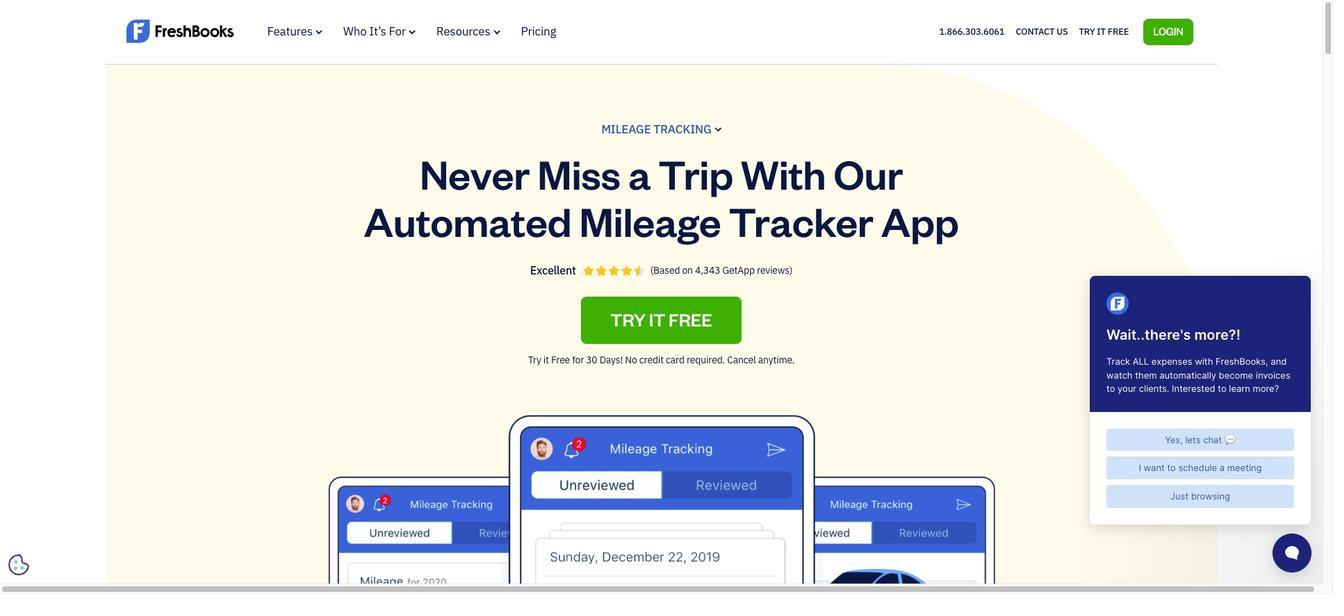 Task type: locate. For each thing, give the bounding box(es) containing it.
miss
[[538, 147, 621, 199]]

0 horizontal spatial free
[[551, 354, 570, 367]]

free for try it free for 30 days! no credit card required. cancel anytime.
[[551, 354, 570, 367]]

try for try it free for 30 days! no credit card required. cancel anytime.
[[528, 354, 541, 367]]

mileage up (based
[[579, 195, 721, 247]]

try
[[611, 308, 646, 331]]

resources link
[[436, 24, 500, 39]]

who it's for link
[[343, 24, 416, 39]]

features link
[[267, 24, 322, 39]]

1.866.303.6061
[[939, 26, 1005, 37]]

try it free
[[1079, 26, 1129, 37]]

it right us
[[1097, 26, 1106, 37]]

mileage up a
[[601, 121, 651, 137]]

no
[[625, 354, 637, 367]]

freshbooks logo image
[[126, 18, 234, 44]]

try
[[1079, 26, 1095, 37], [528, 354, 541, 367]]

4,343
[[695, 264, 720, 277]]

required.
[[687, 354, 725, 367]]

0 horizontal spatial try
[[528, 354, 541, 367]]

1 vertical spatial free
[[551, 354, 570, 367]]

tracking
[[654, 121, 712, 137]]

star rating image
[[583, 266, 645, 276]]

0 vertical spatial try
[[1079, 26, 1095, 37]]

never miss a trip with our automated mileage tracker app
[[364, 147, 959, 247]]

getapp
[[723, 264, 755, 277]]

1 vertical spatial try
[[528, 354, 541, 367]]

1 horizontal spatial free
[[1108, 26, 1129, 37]]

it
[[1097, 26, 1106, 37], [543, 354, 549, 367]]

cookie preferences image
[[8, 555, 29, 576]]

1 vertical spatial it
[[543, 354, 549, 367]]

try right us
[[1079, 26, 1095, 37]]

contact
[[1016, 26, 1055, 37]]

dialog
[[0, 0, 1333, 594]]

try left the for
[[528, 354, 541, 367]]

try it free
[[611, 308, 712, 331]]

1 horizontal spatial it
[[1097, 26, 1106, 37]]

days!
[[600, 354, 623, 367]]

mileage tracking
[[601, 121, 712, 137]]

mileage
[[601, 121, 651, 137], [579, 195, 721, 247]]

try for try it free
[[1079, 26, 1095, 37]]

pricing link
[[521, 24, 556, 39]]

1 horizontal spatial try
[[1079, 26, 1095, 37]]

it left the for
[[543, 354, 549, 367]]

contact us
[[1016, 26, 1068, 37]]

30
[[586, 354, 598, 367]]

free for try it free
[[1108, 26, 1129, 37]]

features
[[267, 24, 313, 39]]

free left the for
[[551, 354, 570, 367]]

try it free link
[[581, 297, 742, 344]]

free
[[1108, 26, 1129, 37], [551, 354, 570, 367]]

0 horizontal spatial it
[[543, 354, 549, 367]]

credit
[[639, 354, 664, 367]]

cancel
[[727, 354, 756, 367]]

free left login link
[[1108, 26, 1129, 37]]

0 vertical spatial it
[[1097, 26, 1106, 37]]

0 vertical spatial free
[[1108, 26, 1129, 37]]

login link
[[1144, 19, 1193, 45]]

1 vertical spatial mileage
[[579, 195, 721, 247]]

who
[[343, 24, 367, 39]]

(based on 4,343 getapp reviews )
[[650, 264, 793, 277]]



Task type: describe. For each thing, give the bounding box(es) containing it.
resources
[[436, 24, 490, 39]]

it for try it free
[[1097, 26, 1106, 37]]

it
[[649, 308, 665, 331]]

login
[[1153, 25, 1184, 37]]

for
[[389, 24, 406, 39]]

free
[[669, 308, 712, 331]]

never
[[420, 147, 530, 199]]

it's
[[369, 24, 386, 39]]

pricing
[[521, 24, 556, 39]]

1.866.303.6061 link
[[939, 26, 1005, 37]]

mileage inside never miss a trip with our automated mileage tracker app
[[579, 195, 721, 247]]

who it's for
[[343, 24, 406, 39]]

automated
[[364, 195, 572, 247]]

)
[[790, 264, 793, 277]]

a
[[628, 147, 651, 199]]

it for try it free for 30 days! no credit card required. cancel anytime.
[[543, 354, 549, 367]]

on
[[682, 264, 693, 277]]

0 vertical spatial mileage
[[601, 121, 651, 137]]

app
[[881, 195, 959, 247]]

try it free link
[[1079, 23, 1129, 41]]

trip
[[659, 147, 733, 199]]

us
[[1057, 26, 1068, 37]]

4,343 getapp reviews link
[[695, 264, 790, 277]]

anytime.
[[758, 354, 795, 367]]

tracker
[[729, 195, 874, 247]]

our
[[834, 147, 903, 199]]

with
[[741, 147, 826, 199]]

try it free for 30 days! no credit card required. cancel anytime.
[[528, 354, 795, 367]]

contact us link
[[1016, 23, 1068, 41]]

card
[[666, 354, 685, 367]]

cookie consent banner dialog
[[10, 413, 219, 574]]

excellent
[[530, 263, 576, 277]]

for
[[572, 354, 584, 367]]

reviews
[[757, 264, 790, 277]]

(based
[[650, 264, 680, 277]]



Task type: vqa. For each thing, say whether or not it's contained in the screenshot.
the Try to the bottom
yes



